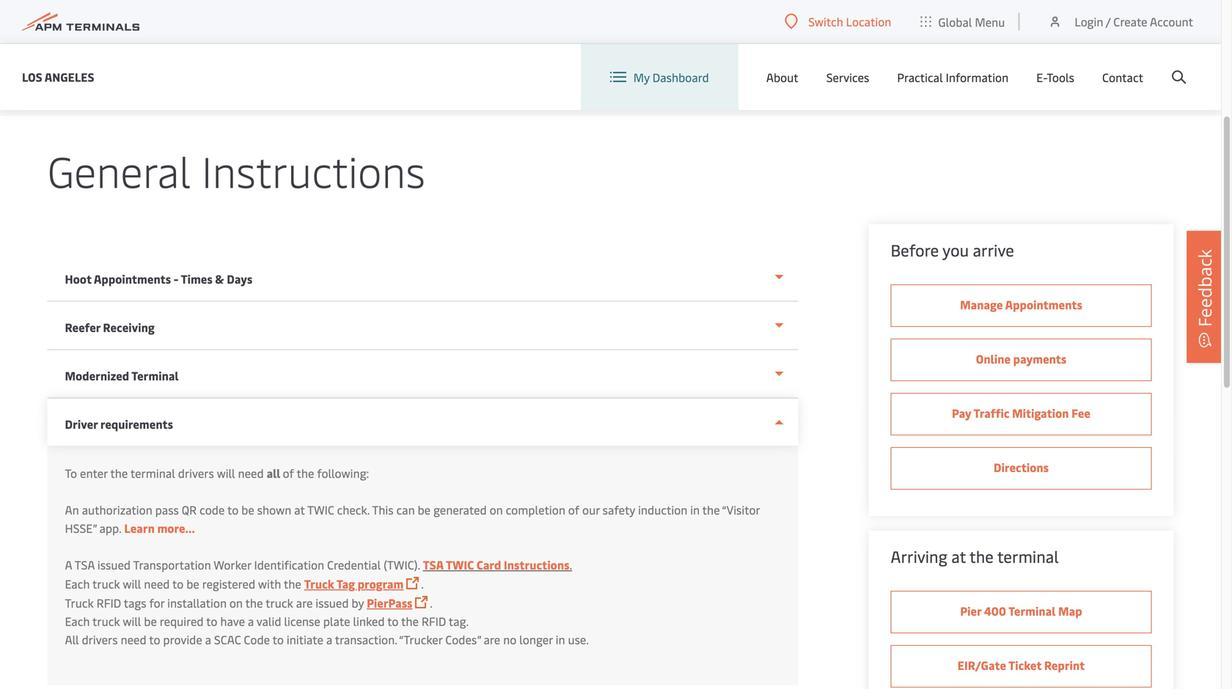 Task type: describe. For each thing, give the bounding box(es) containing it.
1 horizontal spatial a
[[248, 613, 254, 629]]

have
[[220, 613, 245, 629]]

days
[[227, 271, 252, 287]]

"visitor
[[722, 502, 760, 518]]

with
[[258, 576, 281, 592]]

arrive
[[973, 239, 1014, 261]]

0 horizontal spatial of
[[283, 465, 294, 481]]

driver requirements
[[65, 416, 173, 432]]

provide
[[163, 632, 202, 648]]

hsse"
[[65, 520, 96, 536]]

. inside a tsa issued transportation worker identification credential (twic). tsa twic card instructions . each truck will need to be registered with the
[[569, 557, 572, 573]]

. for . truck rfid tags for installation on the truck are issued by
[[421, 576, 424, 592]]

need inside . each truck will be required to have a valid license plate linked to the rfid tag. all drivers need to provide a scac code to initiate a transaction. "trucker codes" are no longer in use.
[[121, 632, 146, 648]]

1 tsa from the left
[[75, 557, 95, 573]]

the inside an authorization pass qr code to be shown at twic check. this can be generated on completion of our safety induction in the "visitor hsse" app.
[[702, 502, 720, 518]]

for
[[149, 595, 164, 611]]

switch location button
[[785, 13, 891, 30]]

login
[[1075, 14, 1103, 29]]

online payments link
[[891, 339, 1152, 381]]

eir/gate ticket reprint link
[[891, 645, 1152, 688]]

create
[[1114, 14, 1147, 29]]

transportation
[[133, 557, 211, 573]]

terminal for at
[[997, 546, 1059, 567]]

driver
[[65, 416, 98, 432]]

to left provide
[[149, 632, 160, 648]]

1 horizontal spatial at
[[951, 546, 966, 567]]

our
[[582, 502, 600, 518]]

contact button
[[1102, 44, 1143, 110]]

be inside a tsa issued transportation worker identification credential (twic). tsa twic card instructions . each truck will need to be registered with the
[[186, 576, 199, 592]]

in inside an authorization pass qr code to be shown at twic check. this can be generated on completion of our safety induction in the "visitor hsse" app.
[[690, 502, 700, 518]]

longer
[[519, 632, 553, 648]]

codes"
[[445, 632, 481, 648]]

traffic
[[974, 405, 1010, 421]]

e-tools button
[[1036, 44, 1074, 110]]

0 vertical spatial truck
[[304, 576, 334, 592]]

truck inside a tsa issued transportation worker identification credential (twic). tsa twic card instructions . each truck will need to be registered with the
[[92, 576, 120, 592]]

authorization
[[82, 502, 152, 518]]

about
[[766, 69, 798, 85]]

feedback button
[[1187, 231, 1223, 363]]

be inside . each truck will be required to have a valid license plate linked to the rfid tag. all drivers need to provide a scac code to initiate a transaction. "trucker codes" are no longer in use.
[[144, 613, 157, 629]]

scac
[[214, 632, 241, 648]]

to inside a tsa issued transportation worker identification credential (twic). tsa twic card instructions . each truck will need to be registered with the
[[172, 576, 184, 592]]

are inside . each truck will be required to have a valid license plate linked to the rfid tag. all drivers need to provide a scac code to initiate a transaction. "trucker codes" are no longer in use.
[[484, 632, 500, 648]]

switch
[[808, 14, 843, 29]]

. each truck will be required to have a valid license plate linked to the rfid tag. all drivers need to provide a scac code to initiate a transaction. "trucker codes" are no longer in use.
[[65, 595, 589, 648]]

online
[[976, 351, 1011, 367]]

0 vertical spatial will
[[217, 465, 235, 481]]

modernized
[[65, 368, 129, 384]]

at inside an authorization pass qr code to be shown at twic check. this can be generated on completion of our safety induction in the "visitor hsse" app.
[[294, 502, 305, 518]]

truck tag program
[[304, 576, 404, 592]]

tag.
[[449, 613, 469, 629]]

-
[[174, 271, 178, 287]]

/
[[1106, 14, 1111, 29]]

issued inside . truck rfid tags for installation on the truck are issued by
[[316, 595, 349, 611]]

enter
[[80, 465, 108, 481]]

you
[[943, 239, 969, 261]]

learn
[[124, 520, 155, 536]]

about button
[[766, 44, 798, 110]]

. truck rfid tags for installation on the truck are issued by
[[65, 576, 424, 611]]

general
[[47, 141, 191, 199]]

induction
[[638, 502, 687, 518]]

this
[[372, 502, 394, 518]]

modernized terminal
[[65, 368, 179, 384]]

requirements
[[100, 416, 173, 432]]

before
[[891, 239, 939, 261]]

plate
[[323, 613, 350, 629]]

global
[[938, 14, 972, 30]]

app.
[[99, 520, 122, 536]]

be right can
[[418, 502, 431, 518]]

registered
[[202, 576, 255, 592]]

login / create account
[[1075, 14, 1193, 29]]

angeles
[[45, 69, 94, 85]]

reefer
[[65, 319, 100, 335]]

truck inside . truck rfid tags for installation on the truck are issued by
[[266, 595, 293, 611]]

of inside an authorization pass qr code to be shown at twic check. this can be generated on completion of our safety induction in the "visitor hsse" app.
[[568, 502, 579, 518]]

pierpass
[[367, 595, 412, 611]]

pierpass link
[[367, 595, 412, 611]]

code
[[200, 502, 225, 518]]

the right enter
[[110, 465, 128, 481]]

tag
[[337, 576, 355, 592]]

program
[[358, 576, 404, 592]]

my
[[633, 69, 650, 85]]

learn more... link
[[122, 520, 197, 536]]

reefer receiving
[[65, 319, 155, 335]]

truck tag program link
[[304, 576, 404, 592]]

(twic).
[[384, 557, 420, 573]]

terminal inside dropdown button
[[131, 368, 179, 384]]

truck inside . truck rfid tags for installation on the truck are issued by
[[65, 595, 94, 611]]

1 horizontal spatial drivers
[[178, 465, 214, 481]]

online payments
[[976, 351, 1067, 367]]

can
[[396, 502, 415, 518]]

linked
[[353, 613, 385, 629]]

before you arrive
[[891, 239, 1014, 261]]

pier
[[960, 603, 981, 619]]

e-tools
[[1036, 69, 1074, 85]]

appointments for manage
[[1005, 297, 1082, 312]]

account
[[1150, 14, 1193, 29]]

reprint
[[1044, 657, 1085, 673]]

rfid inside . each truck will be required to have a valid license plate linked to the rfid tag. all drivers need to provide a scac code to initiate a transaction. "trucker codes" are no longer in use.
[[422, 613, 446, 629]]

completion
[[506, 502, 565, 518]]

worker
[[214, 557, 251, 573]]

contact
[[1102, 69, 1143, 85]]

. for . each truck will be required to have a valid license plate linked to the rfid tag. all drivers need to provide a scac code to initiate a transaction. "trucker codes" are no longer in use.
[[430, 595, 433, 611]]

qr
[[182, 502, 197, 518]]

0 vertical spatial need
[[238, 465, 264, 481]]



Task type: locate. For each thing, give the bounding box(es) containing it.
truck up the all
[[65, 595, 94, 611]]

0 horizontal spatial drivers
[[82, 632, 118, 648]]

instructions
[[202, 141, 425, 199], [504, 557, 569, 573]]

0 vertical spatial drivers
[[178, 465, 214, 481]]

identification
[[254, 557, 324, 573]]

mitigation
[[1012, 405, 1069, 421]]

need down tags
[[121, 632, 146, 648]]

0 vertical spatial terminal
[[131, 368, 179, 384]]

2 vertical spatial will
[[123, 613, 141, 629]]

each
[[65, 576, 90, 592], [65, 613, 90, 629]]

the down pierpass link
[[401, 613, 419, 629]]

will inside a tsa issued transportation worker identification credential (twic). tsa twic card instructions . each truck will need to be registered with the
[[123, 576, 141, 592]]

tsa right a
[[75, 557, 95, 573]]

twic for tsa
[[446, 557, 474, 573]]

issued up plate
[[316, 595, 349, 611]]

code
[[244, 632, 270, 648]]

terminal up pass
[[130, 465, 175, 481]]

0 horizontal spatial terminal
[[131, 368, 179, 384]]

terminal inside driver requirements 'element'
[[130, 465, 175, 481]]

hoot appointments - times & days
[[65, 271, 252, 287]]

0 horizontal spatial in
[[556, 632, 565, 648]]

each down a
[[65, 576, 90, 592]]

to down valid
[[273, 632, 284, 648]]

are inside . truck rfid tags for installation on the truck are issued by
[[296, 595, 313, 611]]

be up installation
[[186, 576, 199, 592]]

a down plate
[[326, 632, 332, 648]]

0 vertical spatial instructions
[[202, 141, 425, 199]]

to right 'code'
[[227, 502, 239, 518]]

0 vertical spatial truck
[[92, 576, 120, 592]]

e-
[[1036, 69, 1047, 85]]

0 horizontal spatial on
[[229, 595, 243, 611]]

on right generated
[[490, 502, 503, 518]]

will up 'code'
[[217, 465, 235, 481]]

.
[[569, 557, 572, 573], [421, 576, 424, 592], [430, 595, 433, 611]]

a
[[65, 557, 72, 573]]

appointments for hoot
[[94, 271, 171, 287]]

appointments
[[94, 271, 171, 287], [1005, 297, 1082, 312]]

global menu button
[[906, 0, 1020, 44]]

directions link
[[891, 447, 1152, 490]]

. inside . each truck will be required to have a valid license plate linked to the rfid tag. all drivers need to provide a scac code to initiate a transaction. "trucker codes" are no longer in use.
[[430, 595, 433, 611]]

twic for at
[[307, 502, 334, 518]]

an
[[65, 502, 79, 518]]

truck left tag
[[304, 576, 334, 592]]

drivers inside . each truck will be required to have a valid license plate linked to the rfid tag. all drivers need to provide a scac code to initiate a transaction. "trucker codes" are no longer in use.
[[82, 632, 118, 648]]

following:
[[317, 465, 369, 481]]

login / create account link
[[1048, 0, 1193, 43]]

0 horizontal spatial .
[[421, 576, 424, 592]]

rfid
[[97, 595, 121, 611], [422, 613, 446, 629]]

1 vertical spatial instructions
[[504, 557, 569, 573]]

0 horizontal spatial truck
[[65, 595, 94, 611]]

practical information
[[897, 69, 1009, 85]]

be left shown
[[241, 502, 254, 518]]

0 vertical spatial at
[[294, 502, 305, 518]]

2 tsa from the left
[[423, 557, 444, 573]]

0 horizontal spatial terminal
[[130, 465, 175, 481]]

to down transportation
[[172, 576, 184, 592]]

truck
[[304, 576, 334, 592], [65, 595, 94, 611]]

terminal for enter
[[130, 465, 175, 481]]

twic left check.
[[307, 502, 334, 518]]

all
[[267, 465, 280, 481]]

appointments up payments
[[1005, 297, 1082, 312]]

1 vertical spatial .
[[421, 576, 424, 592]]

tags
[[124, 595, 146, 611]]

drivers right the all
[[82, 632, 118, 648]]

1 horizontal spatial on
[[490, 502, 503, 518]]

1 vertical spatial in
[[556, 632, 565, 648]]

1 vertical spatial at
[[951, 546, 966, 567]]

of right the all
[[283, 465, 294, 481]]

each inside . each truck will be required to have a valid license plate linked to the rfid tag. all drivers need to provide a scac code to initiate a transaction. "trucker codes" are no longer in use.
[[65, 613, 90, 629]]

to enter the terminal drivers will need all of the following:
[[65, 465, 369, 481]]

0 vertical spatial issued
[[97, 557, 131, 573]]

transaction. "trucker
[[335, 632, 442, 648]]

rfid inside . truck rfid tags for installation on the truck are issued by
[[97, 595, 121, 611]]

driver requirements element
[[47, 446, 798, 686]]

0 vertical spatial terminal
[[130, 465, 175, 481]]

in right 'induction'
[[690, 502, 700, 518]]

services button
[[826, 44, 869, 110]]

1 vertical spatial on
[[229, 595, 243, 611]]

1 vertical spatial appointments
[[1005, 297, 1082, 312]]

on inside . truck rfid tags for installation on the truck are issued by
[[229, 595, 243, 611]]

a left valid
[[248, 613, 254, 629]]

the left "visitor
[[702, 502, 720, 518]]

by
[[352, 595, 364, 611]]

credential
[[327, 557, 381, 573]]

1 vertical spatial terminal
[[1008, 603, 1056, 619]]

2 vertical spatial truck
[[92, 613, 120, 629]]

the up pier
[[970, 546, 994, 567]]

1 horizontal spatial instructions
[[504, 557, 569, 573]]

arriving
[[891, 546, 947, 567]]

drivers up qr
[[178, 465, 214, 481]]

1 horizontal spatial .
[[430, 595, 433, 611]]

1 vertical spatial each
[[65, 613, 90, 629]]

more...
[[157, 520, 195, 536]]

1 horizontal spatial appointments
[[1005, 297, 1082, 312]]

pay traffic mitigation fee link
[[891, 393, 1152, 436]]

in left use.
[[556, 632, 565, 648]]

the inside . each truck will be required to have a valid license plate linked to the rfid tag. all drivers need to provide a scac code to initiate a transaction. "trucker codes" are no longer in use.
[[401, 613, 419, 629]]

practical
[[897, 69, 943, 85]]

to inside an authorization pass qr code to be shown at twic check. this can be generated on completion of our safety induction in the "visitor hsse" app.
[[227, 502, 239, 518]]

1 vertical spatial truck
[[65, 595, 94, 611]]

global menu
[[938, 14, 1005, 30]]

0 vertical spatial each
[[65, 576, 90, 592]]

initiate
[[287, 632, 323, 648]]

are
[[296, 595, 313, 611], [484, 632, 500, 648]]

need left the all
[[238, 465, 264, 481]]

license
[[284, 613, 320, 629]]

1 vertical spatial need
[[144, 576, 170, 592]]

practical information button
[[897, 44, 1009, 110]]

eir/gate
[[958, 657, 1006, 673]]

on up have
[[229, 595, 243, 611]]

feedback
[[1193, 249, 1217, 327]]

1 vertical spatial rfid
[[422, 613, 446, 629]]

to
[[65, 465, 77, 481]]

0 vertical spatial rfid
[[97, 595, 121, 611]]

1 each from the top
[[65, 576, 90, 592]]

0 horizontal spatial appointments
[[94, 271, 171, 287]]

1 vertical spatial twic
[[446, 557, 474, 573]]

terminal
[[130, 465, 175, 481], [997, 546, 1059, 567]]

1 horizontal spatial are
[[484, 632, 500, 648]]

terminal right 400
[[1008, 603, 1056, 619]]

card
[[477, 557, 501, 573]]

. inside . truck rfid tags for installation on the truck are issued by
[[421, 576, 424, 592]]

manage appointments
[[960, 297, 1082, 312]]

pier 400 terminal map link
[[891, 591, 1152, 634]]

map
[[1058, 603, 1082, 619]]

1 vertical spatial of
[[568, 502, 579, 518]]

manage
[[960, 297, 1003, 312]]

pay
[[952, 405, 971, 421]]

issued inside a tsa issued transportation worker identification credential (twic). tsa twic card instructions . each truck will need to be registered with the
[[97, 557, 131, 573]]

generated
[[433, 502, 487, 518]]

1 horizontal spatial terminal
[[997, 546, 1059, 567]]

1 horizontal spatial tsa
[[423, 557, 444, 573]]

instructions inside a tsa issued transportation worker identification credential (twic). tsa twic card instructions . each truck will need to be registered with the
[[504, 557, 569, 573]]

0 vertical spatial are
[[296, 595, 313, 611]]

twic left card
[[446, 557, 474, 573]]

1 vertical spatial are
[[484, 632, 500, 648]]

to left have
[[206, 613, 217, 629]]

2 horizontal spatial .
[[569, 557, 572, 573]]

0 horizontal spatial at
[[294, 502, 305, 518]]

1 vertical spatial terminal
[[997, 546, 1059, 567]]

each up the all
[[65, 613, 90, 629]]

terminal up requirements on the left bottom of page
[[131, 368, 179, 384]]

a
[[248, 613, 254, 629], [205, 632, 211, 648], [326, 632, 332, 648]]

to down pierpass
[[387, 613, 399, 629]]

need up for
[[144, 576, 170, 592]]

driver information image
[[0, 0, 1221, 88]]

at right arriving
[[951, 546, 966, 567]]

1 vertical spatial will
[[123, 576, 141, 592]]

driver requirements button
[[47, 399, 798, 446]]

manage appointments link
[[891, 285, 1152, 327]]

2 each from the top
[[65, 613, 90, 629]]

1 vertical spatial drivers
[[82, 632, 118, 648]]

installation
[[167, 595, 227, 611]]

the
[[110, 465, 128, 481], [297, 465, 314, 481], [702, 502, 720, 518], [970, 546, 994, 567], [284, 576, 301, 592], [245, 595, 263, 611], [401, 613, 419, 629]]

0 vertical spatial twic
[[307, 502, 334, 518]]

safety
[[603, 502, 635, 518]]

0 vertical spatial .
[[569, 557, 572, 573]]

1 horizontal spatial terminal
[[1008, 603, 1056, 619]]

2 vertical spatial need
[[121, 632, 146, 648]]

twic inside a tsa issued transportation worker identification credential (twic). tsa twic card instructions . each truck will need to be registered with the
[[446, 557, 474, 573]]

general instructions
[[47, 141, 425, 199]]

los
[[22, 69, 42, 85]]

0 horizontal spatial are
[[296, 595, 313, 611]]

twic inside an authorization pass qr code to be shown at twic check. this can be generated on completion of our safety induction in the "visitor hsse" app.
[[307, 502, 334, 518]]

at
[[294, 502, 305, 518], [951, 546, 966, 567]]

the down identification
[[284, 576, 301, 592]]

2 horizontal spatial a
[[326, 632, 332, 648]]

0 horizontal spatial instructions
[[202, 141, 425, 199]]

are left no at the bottom
[[484, 632, 500, 648]]

will up tags
[[123, 576, 141, 592]]

a left the scac
[[205, 632, 211, 648]]

400
[[984, 603, 1006, 619]]

1 horizontal spatial truck
[[304, 576, 334, 592]]

rfid left tags
[[97, 595, 121, 611]]

terminal up pier 400 terminal map at right
[[997, 546, 1059, 567]]

the up valid
[[245, 595, 263, 611]]

issued down app.
[[97, 557, 131, 573]]

hoot
[[65, 271, 92, 287]]

0 horizontal spatial tsa
[[75, 557, 95, 573]]

1 horizontal spatial of
[[568, 502, 579, 518]]

each inside a tsa issued transportation worker identification credential (twic). tsa twic card instructions . each truck will need to be registered with the
[[65, 576, 90, 592]]

learn more...
[[122, 520, 197, 536]]

appointments left -
[[94, 271, 171, 287]]

required
[[160, 613, 204, 629]]

0 horizontal spatial twic
[[307, 502, 334, 518]]

tsa
[[75, 557, 95, 573], [423, 557, 444, 573]]

location
[[846, 14, 891, 29]]

pass
[[155, 502, 179, 518]]

on inside an authorization pass qr code to be shown at twic check. this can be generated on completion of our safety induction in the "visitor hsse" app.
[[490, 502, 503, 518]]

payments
[[1013, 351, 1067, 367]]

1 horizontal spatial twic
[[446, 557, 474, 573]]

appointments inside dropdown button
[[94, 271, 171, 287]]

fee
[[1072, 405, 1091, 421]]

will inside . each truck will be required to have a valid license plate linked to the rfid tag. all drivers need to provide a scac code to initiate a transaction. "trucker codes" are no longer in use.
[[123, 613, 141, 629]]

use.
[[568, 632, 589, 648]]

2 vertical spatial .
[[430, 595, 433, 611]]

be down for
[[144, 613, 157, 629]]

arriving at the terminal
[[891, 546, 1059, 567]]

tsa twic card instructions link
[[423, 557, 569, 573]]

0 vertical spatial in
[[690, 502, 700, 518]]

are up license
[[296, 595, 313, 611]]

0 horizontal spatial rfid
[[97, 595, 121, 611]]

will down tags
[[123, 613, 141, 629]]

1 horizontal spatial rfid
[[422, 613, 446, 629]]

no
[[503, 632, 517, 648]]

need inside a tsa issued transportation worker identification credential (twic). tsa twic card instructions . each truck will need to be registered with the
[[144, 576, 170, 592]]

1 horizontal spatial issued
[[316, 595, 349, 611]]

0 horizontal spatial issued
[[97, 557, 131, 573]]

to
[[227, 502, 239, 518], [172, 576, 184, 592], [206, 613, 217, 629], [387, 613, 399, 629], [149, 632, 160, 648], [273, 632, 284, 648]]

1 vertical spatial issued
[[316, 595, 349, 611]]

a tsa issued transportation worker identification credential (twic). tsa twic card instructions . each truck will need to be registered with the
[[65, 557, 572, 592]]

rfid left tag.
[[422, 613, 446, 629]]

0 vertical spatial of
[[283, 465, 294, 481]]

all
[[65, 632, 79, 648]]

0 vertical spatial on
[[490, 502, 503, 518]]

0 vertical spatial appointments
[[94, 271, 171, 287]]

truck inside . each truck will be required to have a valid license plate linked to the rfid tag. all drivers need to provide a scac code to initiate a transaction. "trucker codes" are no longer in use.
[[92, 613, 120, 629]]

at right shown
[[294, 502, 305, 518]]

the inside a tsa issued transportation worker identification credential (twic). tsa twic card instructions . each truck will need to be registered with the
[[284, 576, 301, 592]]

tsa right (twic).
[[423, 557, 444, 573]]

1 horizontal spatial in
[[690, 502, 700, 518]]

0 horizontal spatial a
[[205, 632, 211, 648]]

the inside . truck rfid tags for installation on the truck are issued by
[[245, 595, 263, 611]]

1 vertical spatial truck
[[266, 595, 293, 611]]

check.
[[337, 502, 370, 518]]

the right the all
[[297, 465, 314, 481]]

valid
[[257, 613, 281, 629]]

in inside . each truck will be required to have a valid license plate linked to the rfid tag. all drivers need to provide a scac code to initiate a transaction. "trucker codes" are no longer in use.
[[556, 632, 565, 648]]

of left our
[[568, 502, 579, 518]]

switch location
[[808, 14, 891, 29]]



Task type: vqa. For each thing, say whether or not it's contained in the screenshot.
Reefer Receiving DROPDOWN BUTTON
yes



